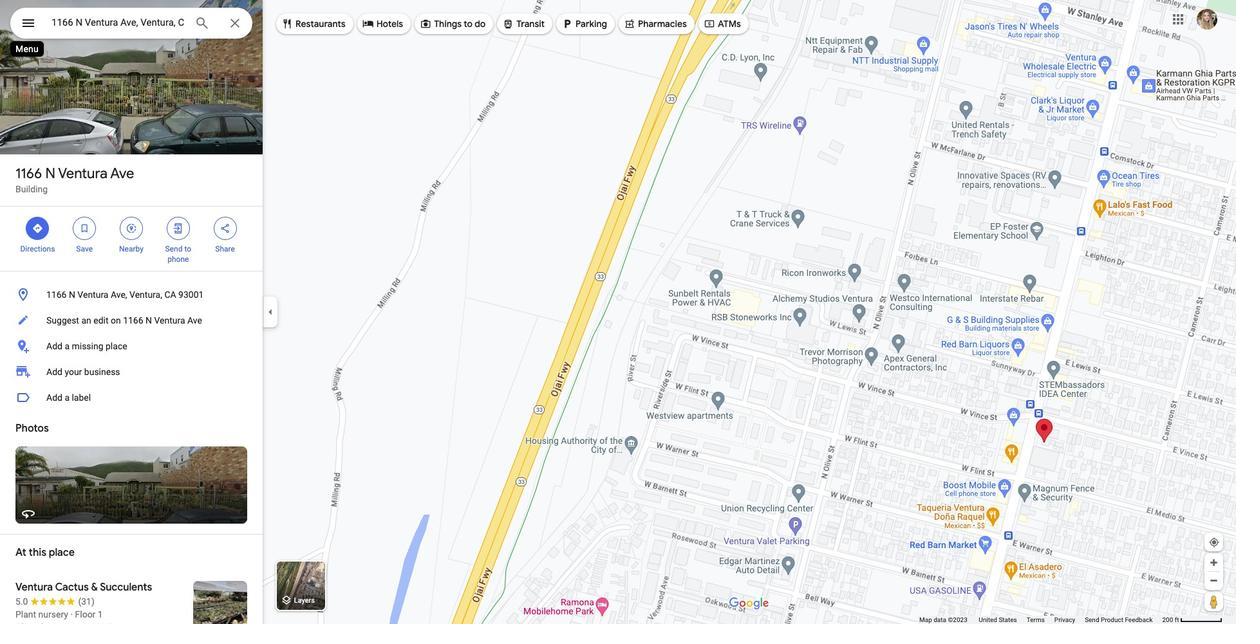 Task type: locate. For each thing, give the bounding box(es) containing it.
n up suggest
[[69, 290, 75, 300]]

hotels
[[376, 18, 403, 30]]

ventura cactus & succulents
[[15, 581, 152, 594]]

ca
[[164, 290, 176, 300]]

nearby
[[119, 245, 144, 254]]

a left missing
[[65, 341, 70, 352]]

1 vertical spatial add
[[46, 367, 62, 377]]

succulents
[[100, 581, 152, 594]]

n down 'ventura,'
[[146, 316, 152, 326]]

suggest
[[46, 316, 79, 326]]

ventura up  on the left top
[[58, 165, 107, 183]]

n inside button
[[69, 290, 75, 300]]

privacy
[[1055, 617, 1075, 624]]

n up building
[[45, 165, 55, 183]]

·
[[70, 610, 73, 620]]

send
[[165, 245, 183, 254], [1085, 617, 1100, 624]]

add a label
[[46, 393, 91, 403]]

ave inside button
[[187, 316, 202, 326]]

5.0
[[15, 597, 28, 607]]

1166 n ventura ave, ventura, ca 93001 button
[[0, 282, 263, 308]]

nursery
[[38, 610, 68, 620]]

google maps element
[[0, 0, 1236, 625]]

2 a from the top
[[65, 393, 70, 403]]

1166 inside 1166 n ventura ave building
[[15, 165, 42, 183]]

show your location image
[[1209, 537, 1220, 549]]

1 vertical spatial send
[[1085, 617, 1100, 624]]

add for add a missing place
[[46, 341, 62, 352]]

send inside send to phone
[[165, 245, 183, 254]]

1166 up building
[[15, 165, 42, 183]]

add left your
[[46, 367, 62, 377]]


[[420, 17, 432, 31]]

on
[[111, 316, 121, 326]]

0 horizontal spatial to
[[184, 245, 191, 254]]

ventura left ave, on the top of page
[[77, 290, 108, 300]]

plant nursery · floor 1
[[15, 610, 103, 620]]

1 horizontal spatial send
[[1085, 617, 1100, 624]]

n inside 1166 n ventura ave building
[[45, 165, 55, 183]]

0 horizontal spatial ave
[[110, 165, 134, 183]]

ave
[[110, 165, 134, 183], [187, 316, 202, 326]]

0 horizontal spatial place
[[49, 547, 75, 560]]

1 a from the top
[[65, 341, 70, 352]]

2 horizontal spatial n
[[146, 316, 152, 326]]

0 vertical spatial ave
[[110, 165, 134, 183]]

ave down 93001
[[187, 316, 202, 326]]

0 horizontal spatial n
[[45, 165, 55, 183]]

feedback
[[1125, 617, 1153, 624]]

0 vertical spatial n
[[45, 165, 55, 183]]

actions for 1166 n ventura ave region
[[0, 207, 263, 271]]

pharmacies
[[638, 18, 687, 30]]

 things to do
[[420, 17, 486, 31]]

 hotels
[[362, 17, 403, 31]]

label
[[72, 393, 91, 403]]

add inside button
[[46, 341, 62, 352]]

share
[[215, 245, 235, 254]]

200
[[1163, 617, 1173, 624]]

collapse side panel image
[[263, 305, 278, 319]]

to
[[464, 18, 473, 30], [184, 245, 191, 254]]

send inside button
[[1085, 617, 1100, 624]]

place
[[106, 341, 127, 352], [49, 547, 75, 560]]

place down on
[[106, 341, 127, 352]]

google account: michelle dermenjian  
(michelle.dermenjian@adept.ai) image
[[1197, 9, 1218, 29]]

1 horizontal spatial place
[[106, 341, 127, 352]]

ft
[[1175, 617, 1179, 624]]

edit
[[94, 316, 109, 326]]

place inside button
[[106, 341, 127, 352]]

0 vertical spatial place
[[106, 341, 127, 352]]


[[21, 14, 36, 32]]

1166 up suggest
[[46, 290, 67, 300]]

1 horizontal spatial to
[[464, 18, 473, 30]]

privacy button
[[1055, 616, 1075, 625]]

data
[[934, 617, 947, 624]]

2 vertical spatial add
[[46, 393, 62, 403]]

1166 right on
[[123, 316, 143, 326]]

things
[[434, 18, 462, 30]]

a
[[65, 341, 70, 352], [65, 393, 70, 403]]

1166 inside button
[[46, 290, 67, 300]]

a inside button
[[65, 393, 70, 403]]

add left label
[[46, 393, 62, 403]]

footer
[[920, 616, 1163, 625]]

1
[[98, 610, 103, 620]]

footer containing map data ©2023
[[920, 616, 1163, 625]]

send for send product feedback
[[1085, 617, 1100, 624]]

1 horizontal spatial n
[[69, 290, 75, 300]]

ventura
[[58, 165, 107, 183], [77, 290, 108, 300], [154, 316, 185, 326], [15, 581, 53, 594]]

0 horizontal spatial send
[[165, 245, 183, 254]]

n for ave,
[[69, 290, 75, 300]]

add your business
[[46, 367, 120, 377]]

missing
[[72, 341, 103, 352]]

1166
[[15, 165, 42, 183], [46, 290, 67, 300], [123, 316, 143, 326]]

0 vertical spatial 1166
[[15, 165, 42, 183]]

93001
[[178, 290, 204, 300]]

send product feedback button
[[1085, 616, 1153, 625]]

1 horizontal spatial ave
[[187, 316, 202, 326]]

add
[[46, 341, 62, 352], [46, 367, 62, 377], [46, 393, 62, 403]]

0 vertical spatial a
[[65, 341, 70, 352]]

add for add your business
[[46, 367, 62, 377]]

2 vertical spatial 1166
[[123, 316, 143, 326]]

to up phone
[[184, 245, 191, 254]]


[[562, 17, 573, 31]]

a for missing
[[65, 341, 70, 352]]

place right this
[[49, 547, 75, 560]]

send up phone
[[165, 245, 183, 254]]

ventura inside 1166 n ventura ave building
[[58, 165, 107, 183]]

cactus
[[55, 581, 89, 594]]

ventura down the ca
[[154, 316, 185, 326]]


[[172, 222, 184, 236]]

3 add from the top
[[46, 393, 62, 403]]

terms
[[1027, 617, 1045, 624]]

add down suggest
[[46, 341, 62, 352]]

1 vertical spatial ave
[[187, 316, 202, 326]]

200 ft button
[[1163, 617, 1223, 624]]

1 vertical spatial a
[[65, 393, 70, 403]]

 button
[[10, 8, 46, 41]]

to left the do at the top of page
[[464, 18, 473, 30]]

1 vertical spatial to
[[184, 245, 191, 254]]

parking
[[576, 18, 607, 30]]

send left product
[[1085, 617, 1100, 624]]

1 horizontal spatial 1166
[[46, 290, 67, 300]]

1166 N Ventura Ave, Ventura, CA 93001 field
[[10, 8, 252, 39]]

0 vertical spatial add
[[46, 341, 62, 352]]

show street view coverage image
[[1205, 592, 1223, 612]]

0 vertical spatial send
[[165, 245, 183, 254]]

a left label
[[65, 393, 70, 403]]

1166 inside button
[[123, 316, 143, 326]]

terms button
[[1027, 616, 1045, 625]]

zoom out image
[[1209, 576, 1219, 586]]

1 add from the top
[[46, 341, 62, 352]]

states
[[999, 617, 1017, 624]]

a inside button
[[65, 341, 70, 352]]

 transit
[[502, 17, 545, 31]]

directions
[[20, 245, 55, 254]]

0 vertical spatial to
[[464, 18, 473, 30]]

1 vertical spatial n
[[69, 290, 75, 300]]

2 add from the top
[[46, 367, 62, 377]]

None field
[[52, 15, 184, 30]]

2 vertical spatial n
[[146, 316, 152, 326]]

2 horizontal spatial 1166
[[123, 316, 143, 326]]

5.0 stars 31 reviews image
[[15, 596, 95, 609]]

n
[[45, 165, 55, 183], [69, 290, 75, 300], [146, 316, 152, 326]]

suggest an edit on 1166 n ventura ave
[[46, 316, 202, 326]]

add inside button
[[46, 393, 62, 403]]

1 vertical spatial place
[[49, 547, 75, 560]]


[[281, 17, 293, 31]]

to inside  things to do
[[464, 18, 473, 30]]

0 horizontal spatial 1166
[[15, 165, 42, 183]]

1 vertical spatial 1166
[[46, 290, 67, 300]]

add a label button
[[0, 385, 263, 411]]

ave up 
[[110, 165, 134, 183]]



Task type: describe. For each thing, give the bounding box(es) containing it.
none field inside 1166 n ventura ave, ventura, ca 93001 field
[[52, 15, 184, 30]]

united states button
[[979, 616, 1017, 625]]

n inside button
[[146, 316, 152, 326]]

add a missing place button
[[0, 334, 263, 359]]

(31)
[[78, 597, 95, 607]]

suggest an edit on 1166 n ventura ave button
[[0, 308, 263, 334]]

ventura,
[[129, 290, 162, 300]]


[[79, 222, 90, 236]]

1166 n ventura ave building
[[15, 165, 134, 194]]

send to phone
[[165, 245, 191, 264]]

add your business link
[[0, 359, 263, 385]]

your
[[65, 367, 82, 377]]

footer inside the google maps element
[[920, 616, 1163, 625]]

ave inside 1166 n ventura ave building
[[110, 165, 134, 183]]

transit
[[517, 18, 545, 30]]

 pharmacies
[[624, 17, 687, 31]]


[[624, 17, 636, 31]]

 restaurants
[[281, 17, 346, 31]]

 parking
[[562, 17, 607, 31]]

do
[[475, 18, 486, 30]]

1166 for ave
[[15, 165, 42, 183]]

add for add a label
[[46, 393, 62, 403]]

add a missing place
[[46, 341, 127, 352]]

an
[[81, 316, 91, 326]]

map data ©2023
[[920, 617, 969, 624]]


[[704, 17, 715, 31]]

1166 for ave,
[[46, 290, 67, 300]]

n for ave
[[45, 165, 55, 183]]

business
[[84, 367, 120, 377]]

floor
[[75, 610, 96, 620]]

at this place
[[15, 547, 75, 560]]


[[502, 17, 514, 31]]

atms
[[718, 18, 741, 30]]

a for label
[[65, 393, 70, 403]]

this
[[29, 547, 46, 560]]

send for send to phone
[[165, 245, 183, 254]]

&
[[91, 581, 98, 594]]

layers
[[294, 597, 315, 606]]

united states
[[979, 617, 1017, 624]]


[[32, 222, 43, 236]]

photos
[[15, 422, 49, 435]]

restaurants
[[296, 18, 346, 30]]

zoom in image
[[1209, 558, 1219, 568]]


[[362, 17, 374, 31]]

plant
[[15, 610, 36, 620]]

ventura inside suggest an edit on 1166 n ventura ave button
[[154, 316, 185, 326]]

1166 n ventura ave main content
[[0, 0, 263, 625]]

 atms
[[704, 17, 741, 31]]

product
[[1101, 617, 1124, 624]]

©2023
[[948, 617, 968, 624]]

save
[[76, 245, 93, 254]]

building
[[15, 184, 48, 194]]

to inside send to phone
[[184, 245, 191, 254]]

map
[[920, 617, 932, 624]]


[[219, 222, 231, 236]]

phone
[[168, 255, 189, 264]]

 search field
[[10, 8, 252, 41]]


[[126, 222, 137, 236]]

at
[[15, 547, 26, 560]]

ventura inside 1166 n ventura ave, ventura, ca 93001 button
[[77, 290, 108, 300]]

ventura up 5.0
[[15, 581, 53, 594]]

united
[[979, 617, 997, 624]]

200 ft
[[1163, 617, 1179, 624]]

ave,
[[111, 290, 127, 300]]

send product feedback
[[1085, 617, 1153, 624]]

1166 n ventura ave, ventura, ca 93001
[[46, 290, 204, 300]]



Task type: vqa. For each thing, say whether or not it's contained in the screenshot.


